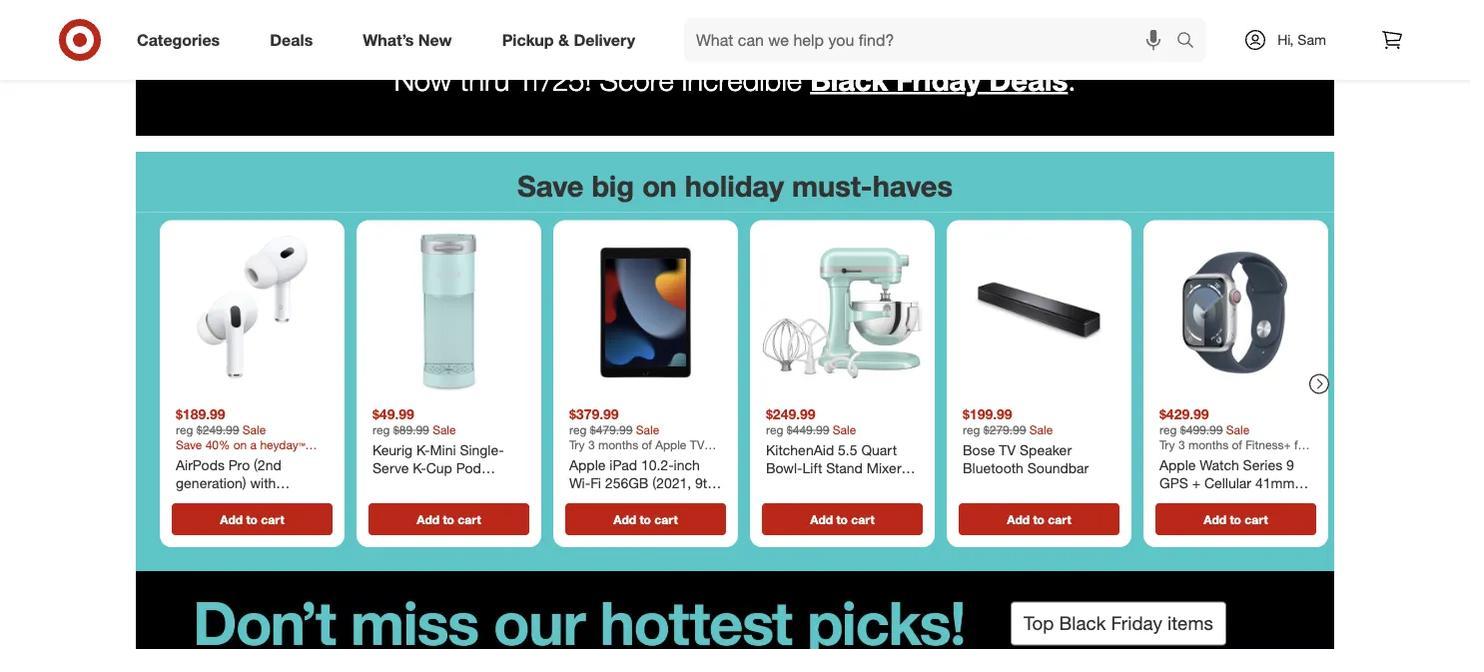 Task type: describe. For each thing, give the bounding box(es) containing it.
1 horizontal spatial -
[[816, 476, 821, 494]]

sale for $49.99
[[433, 422, 456, 437]]

$199.99 reg $279.99 sale bose tv speaker bluetooth soundbar
[[963, 405, 1089, 476]]

$249.99 inside "$249.99 reg $449.99 sale kitchenaid 5.5 quart bowl-lift stand mixer - ksm55 - ice"
[[766, 405, 816, 422]]

speaker
[[1020, 441, 1072, 459]]

stand
[[826, 459, 863, 476]]

to for bose tv speaker bluetooth soundbar
[[1033, 512, 1045, 527]]

6 cart from the left
[[1245, 512, 1268, 527]]

black inside button
[[1059, 612, 1106, 635]]

$379.99 reg $479.99 sale
[[569, 405, 660, 437]]

hi,
[[1278, 31, 1294, 48]]

mini
[[430, 441, 456, 459]]

add to cart button for airpods pro (2nd generation) with magsafe case (usb‑c)
[[172, 503, 333, 535]]

quart
[[862, 441, 897, 459]]

3 cart from the left
[[655, 512, 678, 527]]

pickup
[[502, 30, 554, 50]]

keurig k-mini single-serve k-cup pod coffee maker - oasis image
[[365, 228, 533, 397]]

apple ipad 10.2-inch wi-fi 256gb (2021, 9th generation) - space gray image
[[561, 228, 730, 397]]

kitchenaid
[[766, 441, 834, 459]]

3 add from the left
[[614, 512, 636, 527]]

reg for $49.99
[[373, 422, 390, 437]]

0 vertical spatial black
[[810, 61, 888, 97]]

sale for $249.99
[[833, 422, 856, 437]]

friday inside button
[[1111, 612, 1163, 635]]

now
[[394, 61, 452, 97]]

sale for $429.99
[[1227, 422, 1250, 437]]

save big on holiday must-haves
[[517, 168, 953, 203]]

new
[[418, 30, 452, 50]]

&
[[558, 30, 569, 50]]

2 horizontal spatial -
[[906, 459, 911, 476]]

5.5
[[838, 441, 858, 459]]

.
[[1068, 61, 1076, 97]]

add to cart for bose tv speaker bluetooth soundbar
[[1007, 512, 1072, 527]]

categories link
[[120, 18, 245, 62]]

3 add to cart from the left
[[614, 512, 678, 527]]

add to cart for kitchenaid 5.5 quart bowl-lift stand mixer - ksm55 - ice
[[810, 512, 875, 527]]

$49.99 reg $89.99 sale keurig k-mini single- serve k-cup pod coffee maker - oasis
[[373, 405, 505, 494]]

items
[[1168, 612, 1214, 635]]

deals link
[[253, 18, 338, 62]]

3 add to cart button from the left
[[565, 503, 726, 535]]

tv
[[999, 441, 1016, 459]]

(2nd
[[254, 456, 281, 474]]

What can we help you find? suggestions appear below search field
[[684, 18, 1182, 62]]

0 horizontal spatial deals
[[270, 30, 313, 50]]

$279.99
[[984, 422, 1026, 437]]

delivery
[[574, 30, 635, 50]]

cup
[[426, 459, 452, 476]]

bose tv speaker bluetooth soundbar image
[[955, 228, 1124, 397]]

mixer
[[867, 459, 902, 476]]

reg for $199.99
[[963, 422, 980, 437]]

serve
[[373, 459, 409, 476]]

$499.99
[[1181, 422, 1223, 437]]

$449.99
[[787, 422, 830, 437]]

airpods
[[176, 456, 225, 474]]

cart for keurig k-mini single- serve k-cup pod coffee maker - oasis
[[458, 512, 481, 527]]

0 vertical spatial friday
[[896, 61, 981, 97]]

pickup & delivery
[[502, 30, 635, 50]]

$89.99
[[393, 422, 429, 437]]

what's new link
[[346, 18, 477, 62]]

$49.99
[[373, 405, 414, 422]]

cart for bose tv speaker bluetooth soundbar
[[1048, 512, 1072, 527]]

add to cart button for bose tv speaker bluetooth soundbar
[[959, 503, 1120, 535]]

magsafe
[[176, 491, 232, 509]]

add for airpods pro (2nd generation) with magsafe case (usb‑c)
[[220, 512, 243, 527]]

reg for $379.99
[[569, 422, 587, 437]]

thru
[[460, 61, 510, 97]]

$429.99
[[1160, 405, 1209, 422]]

add for kitchenaid 5.5 quart bowl-lift stand mixer - ksm55 - ice
[[810, 512, 833, 527]]

pod
[[456, 459, 481, 476]]

to for airpods pro (2nd generation) with magsafe case (usb‑c)
[[246, 512, 258, 527]]



Task type: locate. For each thing, give the bounding box(es) containing it.
3 sale from the left
[[636, 422, 660, 437]]

add to cart down the $479.99
[[614, 512, 678, 527]]

1 add from the left
[[220, 512, 243, 527]]

add down $499.99
[[1204, 512, 1227, 527]]

cart for kitchenaid 5.5 quart bowl-lift stand mixer - ksm55 - ice
[[851, 512, 875, 527]]

cart
[[261, 512, 284, 527], [458, 512, 481, 527], [655, 512, 678, 527], [851, 512, 875, 527], [1048, 512, 1072, 527], [1245, 512, 1268, 527]]

reg left the $479.99
[[569, 422, 587, 437]]

$249.99
[[766, 405, 816, 422], [197, 422, 239, 437]]

0 horizontal spatial -
[[461, 476, 466, 494]]

sam
[[1298, 31, 1326, 48]]

add to cart down $499.99
[[1204, 512, 1268, 527]]

4 reg from the left
[[766, 422, 784, 437]]

1 sale from the left
[[243, 422, 266, 437]]

save
[[517, 168, 584, 203]]

- left ice
[[816, 476, 821, 494]]

add for bose tv speaker bluetooth soundbar
[[1007, 512, 1030, 527]]

- right mixer
[[906, 459, 911, 476]]

1 add to cart button from the left
[[172, 503, 333, 535]]

6 to from the left
[[1230, 512, 1242, 527]]

add
[[220, 512, 243, 527], [417, 512, 440, 527], [614, 512, 636, 527], [810, 512, 833, 527], [1007, 512, 1030, 527], [1204, 512, 1227, 527]]

6 add to cart from the left
[[1204, 512, 1268, 527]]

single-
[[460, 441, 504, 459]]

airpods pro (2nd generation) with magsafe case (usb‑c) image
[[168, 228, 337, 397]]

-
[[906, 459, 911, 476], [461, 476, 466, 494], [816, 476, 821, 494]]

4 cart from the left
[[851, 512, 875, 527]]

on
[[642, 168, 677, 203]]

5 add from the left
[[1007, 512, 1030, 527]]

$249.99 up kitchenaid
[[766, 405, 816, 422]]

4 sale from the left
[[833, 422, 856, 437]]

soundbar
[[1028, 459, 1089, 476]]

holiday
[[685, 168, 784, 203]]

search button
[[1168, 18, 1216, 66]]

5 sale from the left
[[1030, 422, 1053, 437]]

6 sale from the left
[[1227, 422, 1250, 437]]

1 cart from the left
[[261, 512, 284, 527]]

0 horizontal spatial black
[[810, 61, 888, 97]]

add to cart button down maker
[[369, 503, 529, 535]]

- inside $49.99 reg $89.99 sale keurig k-mini single- serve k-cup pod coffee maker - oasis
[[461, 476, 466, 494]]

friday
[[896, 61, 981, 97], [1111, 612, 1163, 635]]

coffee
[[373, 476, 414, 494]]

add to cart down case
[[220, 512, 284, 527]]

reg left $499.99
[[1160, 422, 1177, 437]]

reg inside $379.99 reg $479.99 sale
[[569, 422, 587, 437]]

top
[[1024, 612, 1054, 635]]

1 horizontal spatial friday
[[1111, 612, 1163, 635]]

must-
[[792, 168, 873, 203]]

1 add to cart from the left
[[220, 512, 284, 527]]

add to cart down maker
[[417, 512, 481, 527]]

cart for airpods pro (2nd generation) with magsafe case (usb‑c)
[[261, 512, 284, 527]]

add to cart button down with
[[172, 503, 333, 535]]

1 reg from the left
[[176, 422, 193, 437]]

incredible
[[682, 61, 802, 97]]

$199.99
[[963, 405, 1013, 422]]

what's
[[363, 30, 414, 50]]

1 vertical spatial friday
[[1111, 612, 1163, 635]]

score
[[600, 61, 674, 97]]

reg inside '$189.99 reg $249.99 sale'
[[176, 422, 193, 437]]

carousel region
[[136, 152, 1335, 571]]

1 horizontal spatial black
[[1059, 612, 1106, 635]]

add to cart for airpods pro (2nd generation) with magsafe case (usb‑c)
[[220, 512, 284, 527]]

$379.99
[[569, 405, 619, 422]]

4 to from the left
[[837, 512, 848, 527]]

top black friday items link
[[136, 571, 1335, 649]]

to
[[246, 512, 258, 527], [443, 512, 454, 527], [640, 512, 651, 527], [837, 512, 848, 527], [1033, 512, 1045, 527], [1230, 512, 1242, 527]]

what's new
[[363, 30, 452, 50]]

sale inside $49.99 reg $89.99 sale keurig k-mini single- serve k-cup pod coffee maker - oasis
[[433, 422, 456, 437]]

sale for $199.99
[[1030, 422, 1053, 437]]

categories
[[137, 30, 220, 50]]

sale up speaker at the bottom
[[1030, 422, 1053, 437]]

sale for $379.99
[[636, 422, 660, 437]]

add to cart down ice
[[810, 512, 875, 527]]

add to cart button down $499.99
[[1156, 503, 1317, 535]]

reg
[[176, 422, 193, 437], [373, 422, 390, 437], [569, 422, 587, 437], [766, 422, 784, 437], [963, 422, 980, 437], [1160, 422, 1177, 437]]

$479.99
[[590, 422, 633, 437]]

to for keurig k-mini single- serve k-cup pod coffee maker - oasis
[[443, 512, 454, 527]]

2 add to cart button from the left
[[369, 503, 529, 535]]

add to cart for keurig k-mini single- serve k-cup pod coffee maker - oasis
[[417, 512, 481, 527]]

2 to from the left
[[443, 512, 454, 527]]

sale for $189.99
[[243, 422, 266, 437]]

sale inside $199.99 reg $279.99 sale bose tv speaker bluetooth soundbar
[[1030, 422, 1053, 437]]

2 cart from the left
[[458, 512, 481, 527]]

pickup & delivery link
[[485, 18, 660, 62]]

k-
[[417, 441, 430, 459], [413, 459, 426, 476]]

0 vertical spatial deals
[[270, 30, 313, 50]]

k- right 'serve'
[[413, 459, 426, 476]]

haves
[[873, 168, 953, 203]]

5 to from the left
[[1033, 512, 1045, 527]]

sale inside '$429.99 reg $499.99 sale'
[[1227, 422, 1250, 437]]

kitchenaid 5.5 quart bowl-lift stand mixer - ksm55 - ice image
[[758, 228, 927, 397]]

add to cart
[[220, 512, 284, 527], [417, 512, 481, 527], [614, 512, 678, 527], [810, 512, 875, 527], [1007, 512, 1072, 527], [1204, 512, 1268, 527]]

search
[[1168, 32, 1216, 52]]

- left oasis at left
[[461, 476, 466, 494]]

sale up mini
[[433, 422, 456, 437]]

reg up bose
[[963, 422, 980, 437]]

reg up kitchenaid
[[766, 422, 784, 437]]

pro
[[229, 456, 250, 474]]

2 add to cart from the left
[[417, 512, 481, 527]]

1 vertical spatial black
[[1059, 612, 1106, 635]]

4 add from the left
[[810, 512, 833, 527]]

1 vertical spatial deals
[[990, 61, 1068, 97]]

deals
[[270, 30, 313, 50], [990, 61, 1068, 97]]

add to cart button down soundbar
[[959, 503, 1120, 535]]

sale up (2nd
[[243, 422, 266, 437]]

reg inside $49.99 reg $89.99 sale keurig k-mini single- serve k-cup pod coffee maker - oasis
[[373, 422, 390, 437]]

add for keurig k-mini single- serve k-cup pod coffee maker - oasis
[[417, 512, 440, 527]]

$249.99 inside '$189.99 reg $249.99 sale'
[[197, 422, 239, 437]]

add down maker
[[417, 512, 440, 527]]

5 add to cart from the left
[[1007, 512, 1072, 527]]

5 add to cart button from the left
[[959, 503, 1120, 535]]

oasis
[[470, 476, 505, 494]]

add down ice
[[810, 512, 833, 527]]

maker
[[418, 476, 457, 494]]

ice
[[825, 476, 844, 494]]

3 to from the left
[[640, 512, 651, 527]]

big
[[592, 168, 634, 203]]

$429.99 reg $499.99 sale
[[1160, 405, 1250, 437]]

black
[[810, 61, 888, 97], [1059, 612, 1106, 635]]

5 cart from the left
[[1048, 512, 1072, 527]]

bluetooth
[[963, 459, 1024, 476]]

sale
[[243, 422, 266, 437], [433, 422, 456, 437], [636, 422, 660, 437], [833, 422, 856, 437], [1030, 422, 1053, 437], [1227, 422, 1250, 437]]

reg inside "$249.99 reg $449.99 sale kitchenaid 5.5 quart bowl-lift stand mixer - ksm55 - ice"
[[766, 422, 784, 437]]

0 horizontal spatial $249.99
[[197, 422, 239, 437]]

add to cart button down ice
[[762, 503, 923, 535]]

5 reg from the left
[[963, 422, 980, 437]]

top black friday items
[[1024, 612, 1214, 635]]

airpods pro (2nd generation) with magsafe case (usb‑c)
[[176, 456, 323, 509]]

add to cart down soundbar
[[1007, 512, 1072, 527]]

generation)
[[176, 474, 246, 491]]

6 add to cart button from the left
[[1156, 503, 1317, 535]]

sale inside "$249.99 reg $449.99 sale kitchenaid 5.5 quart bowl-lift stand mixer - ksm55 - ice"
[[833, 422, 856, 437]]

k- down the $89.99
[[417, 441, 430, 459]]

11
[[518, 61, 542, 97]]

/25!
[[542, 61, 592, 97]]

add to cart button for keurig k-mini single- serve k-cup pod coffee maker - oasis
[[369, 503, 529, 535]]

3 reg from the left
[[569, 422, 587, 437]]

now thru 11 /25! score incredible black friday deals .
[[394, 61, 1076, 97]]

4 add to cart button from the left
[[762, 503, 923, 535]]

6 add from the left
[[1204, 512, 1227, 527]]

(usb‑c)
[[272, 491, 323, 509]]

bowl-
[[766, 459, 803, 476]]

add to cart button down the $479.99
[[565, 503, 726, 535]]

$249.99 up airpods
[[197, 422, 239, 437]]

add to cart button for kitchenaid 5.5 quart bowl-lift stand mixer - ksm55 - ice
[[762, 503, 923, 535]]

reg up airpods
[[176, 422, 193, 437]]

reg up keurig
[[373, 422, 390, 437]]

1 to from the left
[[246, 512, 258, 527]]

2 add from the left
[[417, 512, 440, 527]]

add down the $479.99
[[614, 512, 636, 527]]

top black friday items button
[[1011, 602, 1227, 646]]

hi, sam
[[1278, 31, 1326, 48]]

don't miss our hottest picks! image
[[136, 571, 1335, 649]]

add to cart button
[[172, 503, 333, 535], [369, 503, 529, 535], [565, 503, 726, 535], [762, 503, 923, 535], [959, 503, 1120, 535], [1156, 503, 1317, 535]]

with
[[250, 474, 276, 491]]

bose
[[963, 441, 995, 459]]

add down bluetooth
[[1007, 512, 1030, 527]]

sale up 5.5
[[833, 422, 856, 437]]

reg inside $199.99 reg $279.99 sale bose tv speaker bluetooth soundbar
[[963, 422, 980, 437]]

2 reg from the left
[[373, 422, 390, 437]]

2 sale from the left
[[433, 422, 456, 437]]

$249.99 reg $449.99 sale kitchenaid 5.5 quart bowl-lift stand mixer - ksm55 - ice
[[766, 405, 911, 494]]

ksm55
[[766, 476, 812, 494]]

apple watch series 9 gps + cellular 41mm silver aluminum case with storm blue sport band - m/l image
[[1152, 228, 1321, 397]]

$189.99
[[176, 405, 225, 422]]

0 horizontal spatial friday
[[896, 61, 981, 97]]

4 add to cart from the left
[[810, 512, 875, 527]]

this week only it's on! target black friday deals image
[[136, 0, 1335, 56]]

sale inside '$189.99 reg $249.99 sale'
[[243, 422, 266, 437]]

lift
[[803, 459, 823, 476]]

reg inside '$429.99 reg $499.99 sale'
[[1160, 422, 1177, 437]]

reg for $189.99
[[176, 422, 193, 437]]

reg for $249.99
[[766, 422, 784, 437]]

sale right $499.99
[[1227, 422, 1250, 437]]

add down case
[[220, 512, 243, 527]]

keurig
[[373, 441, 413, 459]]

6 reg from the left
[[1160, 422, 1177, 437]]

sale inside $379.99 reg $479.99 sale
[[636, 422, 660, 437]]

$189.99 reg $249.99 sale
[[176, 405, 266, 437]]

1 horizontal spatial deals
[[990, 61, 1068, 97]]

1 horizontal spatial $249.99
[[766, 405, 816, 422]]

reg for $429.99
[[1160, 422, 1177, 437]]

case
[[236, 491, 268, 509]]

sale right the $479.99
[[636, 422, 660, 437]]

to for kitchenaid 5.5 quart bowl-lift stand mixer - ksm55 - ice
[[837, 512, 848, 527]]



Task type: vqa. For each thing, say whether or not it's contained in the screenshot.
to
yes



